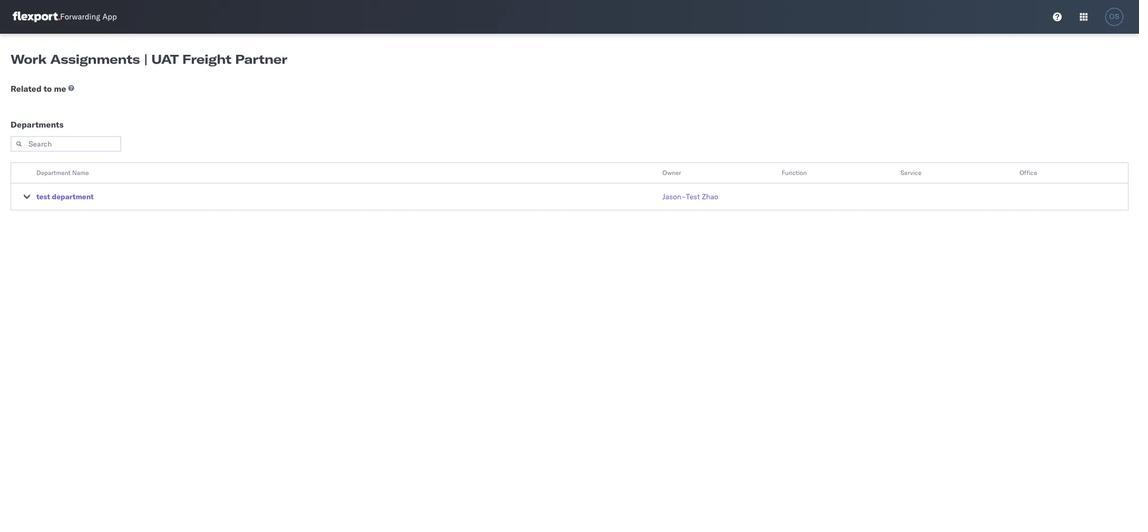 Task type: vqa. For each thing, say whether or not it's contained in the screenshot.
the Forwarding App
yes



Task type: describe. For each thing, give the bounding box(es) containing it.
name
[[72, 169, 89, 177]]

related to me
[[11, 83, 66, 94]]

to
[[44, 83, 52, 94]]

|
[[144, 51, 148, 67]]

function
[[782, 169, 807, 177]]

service
[[901, 169, 922, 177]]

uat
[[152, 51, 179, 67]]

work assignments | uat freight partner
[[11, 51, 287, 67]]

test
[[686, 192, 700, 201]]

zhao
[[702, 192, 719, 201]]

forwarding app link
[[13, 12, 117, 22]]

work
[[11, 51, 47, 67]]

forwarding
[[60, 12, 100, 22]]

department
[[36, 169, 71, 177]]

department name
[[36, 169, 89, 177]]

office
[[1020, 169, 1038, 177]]

os button
[[1103, 5, 1127, 29]]

test department
[[36, 192, 94, 201]]

assignments
[[50, 51, 140, 67]]

test
[[36, 192, 50, 201]]

me
[[54, 83, 66, 94]]

test department link
[[36, 191, 94, 202]]

jason-test zhao
[[663, 192, 719, 201]]

partner
[[235, 51, 287, 67]]



Task type: locate. For each thing, give the bounding box(es) containing it.
os
[[1110, 13, 1120, 21]]

jason-
[[663, 192, 686, 201]]

jason-test zhao link
[[663, 191, 719, 202]]

freight
[[182, 51, 231, 67]]

department
[[52, 192, 94, 201]]

forwarding app
[[60, 12, 117, 22]]

departments
[[11, 119, 64, 130]]

related
[[11, 83, 42, 94]]

Search text field
[[11, 136, 121, 152]]

flexport. image
[[13, 12, 60, 22]]

owner
[[663, 169, 682, 177]]

app
[[102, 12, 117, 22]]



